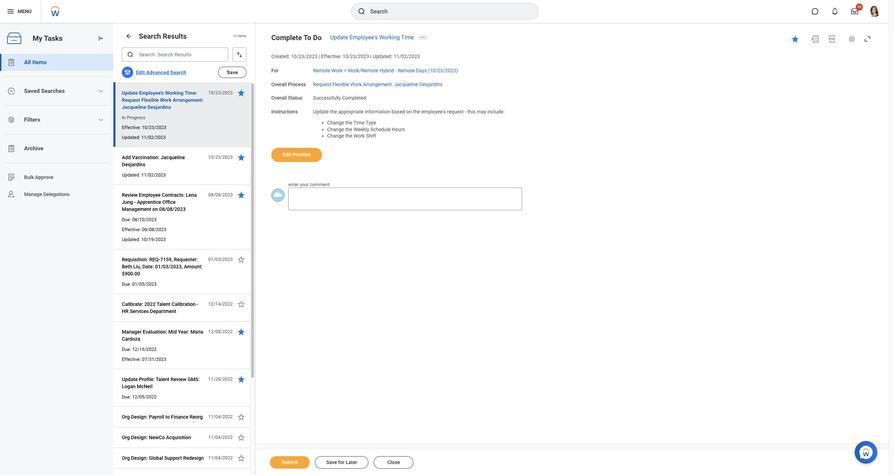 Task type: vqa. For each thing, say whether or not it's contained in the screenshot.
topmost Review
yes



Task type: locate. For each thing, give the bounding box(es) containing it.
request flexible work arrangement: jacqueline desjardins link
[[313, 80, 443, 87]]

0 horizontal spatial time
[[354, 120, 365, 125]]

effective: 08/08/2023
[[122, 227, 167, 232]]

request inside update employee's working time: request flexible work arrangement: jacqueline desjardins
[[122, 97, 140, 103]]

org design: payroll to finance reorg button
[[122, 413, 205, 421]]

1 vertical spatial save
[[327, 459, 337, 465]]

search down search: search results text box
[[170, 69, 187, 75]]

2 vertical spatial 11/04/2022
[[208, 455, 233, 461]]

1 horizontal spatial employee's
[[350, 34, 378, 41]]

| down do
[[319, 54, 320, 59]]

edit inside button
[[283, 152, 291, 157]]

updated: 10/19/2023
[[122, 237, 166, 242]]

support
[[164, 455, 182, 461]]

>
[[344, 68, 347, 73]]

-
[[395, 68, 397, 73], [465, 109, 467, 115], [134, 199, 136, 205], [197, 301, 199, 307]]

due: down $900.00
[[122, 282, 131, 287]]

flexible up overall status element
[[333, 81, 350, 87]]

working left time:
[[165, 90, 184, 96]]

1 star image from the top
[[237, 153, 246, 162]]

the left 'weekly' at the top of the page
[[346, 126, 353, 132]]

redesign
[[183, 455, 204, 461]]

0 horizontal spatial request
[[122, 97, 140, 103]]

notifications large image
[[832, 8, 839, 15]]

overall down the for
[[272, 81, 287, 87]]

due: for review employee contracts: lena jung - apprentice office management on 08/08/2023
[[122, 217, 131, 222]]

0 vertical spatial search
[[139, 32, 161, 40]]

2 vertical spatial jacqueline
[[161, 155, 185, 160]]

search right arrow left image
[[139, 32, 161, 40]]

review employee contracts: lena jung - apprentice office management on 08/08/2023 button
[[122, 191, 205, 213]]

1 vertical spatial on
[[153, 206, 158, 212]]

search inside button
[[170, 69, 187, 75]]

1 horizontal spatial search image
[[358, 7, 366, 16]]

0 horizontal spatial save
[[227, 69, 238, 75]]

clipboard image left all
[[7, 58, 16, 67]]

0 horizontal spatial edit
[[136, 69, 145, 75]]

design:
[[131, 414, 148, 420], [131, 435, 148, 440], [131, 455, 148, 461]]

1 vertical spatial 11/04/2022
[[208, 435, 233, 440]]

1 vertical spatial 08/08/2023
[[159, 206, 186, 212]]

update down successfully
[[313, 109, 329, 115]]

1 vertical spatial flexible
[[142, 97, 159, 103]]

1 horizontal spatial search
[[170, 69, 187, 75]]

edit left position
[[283, 152, 291, 157]]

work inside update employee's working time: request flexible work arrangement: jacqueline desjardins
[[160, 97, 172, 103]]

0 vertical spatial 11/04/2022
[[208, 414, 233, 419]]

01/05/2023
[[132, 282, 157, 287]]

3 due: from the top
[[122, 347, 131, 352]]

edit inside button
[[136, 69, 145, 75]]

created:
[[272, 54, 290, 59]]

clipboard image for all items
[[7, 58, 16, 67]]

2 due: from the top
[[122, 282, 131, 287]]

33
[[858, 5, 862, 9]]

overall process
[[272, 81, 306, 87]]

remote work > work/remote hybrid - remote days (10/23/2023) link
[[313, 66, 458, 73]]

save for later
[[327, 459, 358, 465]]

11/02/2023 up days at the top of the page
[[394, 54, 420, 59]]

save left for
[[327, 459, 337, 465]]

updated: up remote work > work/remote hybrid - remote days (10/23/2023) link
[[373, 54, 393, 59]]

due: down management
[[122, 217, 131, 222]]

- up management
[[134, 199, 136, 205]]

star image
[[237, 153, 246, 162], [237, 300, 246, 308], [237, 328, 246, 336], [237, 413, 246, 421], [237, 433, 246, 442], [237, 454, 246, 462]]

update up logan
[[122, 377, 138, 382]]

0 vertical spatial arrangement:
[[363, 81, 393, 87]]

0 vertical spatial search image
[[358, 7, 366, 16]]

update
[[330, 34, 348, 41], [122, 90, 138, 96], [313, 109, 329, 115], [122, 377, 138, 382]]

review up the jung at top left
[[122, 192, 138, 198]]

0 vertical spatial working
[[380, 34, 400, 41]]

2 horizontal spatial jacqueline
[[394, 81, 418, 87]]

1 vertical spatial updated: 11/02/2023
[[122, 172, 166, 178]]

on inside review employee contracts: lena jung - apprentice office management on 08/08/2023
[[153, 206, 158, 212]]

overall for overall status
[[272, 95, 287, 101]]

2 vertical spatial change
[[328, 133, 344, 139]]

clock check image
[[7, 87, 16, 95]]

star image for org design: global support redesign
[[237, 454, 246, 462]]

include:
[[488, 109, 505, 115]]

clipboard image
[[7, 58, 16, 67], [7, 144, 16, 153]]

overall status element
[[313, 91, 367, 101]]

org design: global support redesign
[[122, 455, 204, 461]]

the
[[330, 109, 337, 115], [413, 109, 420, 115], [346, 120, 353, 125], [346, 126, 353, 132], [346, 133, 353, 139]]

1 horizontal spatial request
[[313, 81, 331, 87]]

0 horizontal spatial employee's
[[139, 90, 164, 96]]

overall status
[[272, 95, 303, 101]]

0 vertical spatial org
[[122, 414, 130, 420]]

1 horizontal spatial |
[[371, 54, 372, 59]]

2 clipboard image from the top
[[7, 144, 16, 153]]

all items
[[24, 59, 47, 66]]

0 vertical spatial change
[[328, 120, 344, 125]]

arrangement: inside update employee's working time: request flexible work arrangement: jacqueline desjardins
[[173, 97, 204, 103]]

org left 'newco'
[[122, 435, 130, 440]]

1 due: from the top
[[122, 217, 131, 222]]

request up successfully
[[313, 81, 331, 87]]

talent right 'profile:'
[[156, 377, 170, 382]]

1 horizontal spatial jacqueline
[[161, 155, 185, 160]]

clipboard image inside archive button
[[7, 144, 16, 153]]

the left the shift
[[346, 133, 353, 139]]

1 vertical spatial request
[[122, 97, 140, 103]]

remote
[[313, 68, 330, 73], [398, 68, 415, 73]]

the left employee's
[[413, 109, 420, 115]]

0 horizontal spatial search
[[139, 32, 161, 40]]

0 horizontal spatial on
[[153, 206, 158, 212]]

1 vertical spatial design:
[[131, 435, 148, 440]]

- left this
[[465, 109, 467, 115]]

talent up the department
[[157, 301, 170, 307]]

0 horizontal spatial review
[[122, 192, 138, 198]]

2 vertical spatial 08/08/2023
[[142, 227, 167, 232]]

org for org design: global support redesign
[[122, 455, 130, 461]]

1 vertical spatial talent
[[156, 377, 170, 382]]

1 horizontal spatial working
[[380, 34, 400, 41]]

0 vertical spatial clipboard image
[[7, 58, 16, 67]]

request
[[447, 109, 464, 115]]

1 overall from the top
[[272, 81, 287, 87]]

due: down cardoza
[[122, 347, 131, 352]]

complete
[[272, 33, 302, 42]]

0 vertical spatial employee's
[[350, 34, 378, 41]]

transformation import image
[[97, 35, 104, 42]]

list
[[0, 54, 113, 203]]

0 horizontal spatial jacqueline
[[122, 104, 146, 110]]

1 horizontal spatial edit
[[283, 152, 291, 157]]

1 clipboard image from the top
[[7, 58, 16, 67]]

1 vertical spatial time
[[354, 120, 365, 125]]

2 change from the top
[[328, 126, 344, 132]]

2 updated: 11/02/2023 from the top
[[122, 172, 166, 178]]

work down 'weekly' at the top of the page
[[354, 133, 365, 139]]

1 vertical spatial clipboard image
[[7, 144, 16, 153]]

submit button
[[270, 456, 310, 469]]

star image for calibrate: 2022 talent calibration - hr services department
[[237, 300, 246, 308]]

clipboard image inside all items button
[[7, 58, 16, 67]]

search
[[139, 32, 161, 40], [170, 69, 187, 75]]

remote left >
[[313, 68, 330, 73]]

effective: down in progress
[[122, 125, 141, 130]]

1 horizontal spatial arrangement:
[[363, 81, 393, 87]]

08/08/2023 right lena on the top left of page
[[208, 192, 233, 197]]

effective: down due: 12/15/2022
[[122, 357, 141, 362]]

2 org from the top
[[122, 435, 130, 440]]

0 horizontal spatial remote
[[313, 68, 330, 73]]

employee's up created: 10/23/2023 | effective: 10/23/2023 | updated: 11/02/2023
[[350, 34, 378, 41]]

update up created: 10/23/2023 | effective: 10/23/2023 | updated: 11/02/2023
[[330, 34, 348, 41]]

jacqueline up in progress
[[122, 104, 146, 110]]

updated: 11/02/2023 down effective: 10/23/2023
[[122, 135, 166, 140]]

1 vertical spatial search
[[170, 69, 187, 75]]

4 star image from the top
[[237, 413, 246, 421]]

beth
[[122, 264, 132, 269]]

org for org design: newco acquisition
[[122, 435, 130, 440]]

1 remote from the left
[[313, 68, 330, 73]]

update inside update employee's working time: request flexible work arrangement: jacqueline desjardins
[[122, 90, 138, 96]]

due: down logan
[[122, 394, 131, 400]]

updated: down add
[[122, 172, 140, 178]]

1 vertical spatial 11/02/2023
[[141, 135, 166, 140]]

on down apprentice
[[153, 206, 158, 212]]

status
[[288, 95, 303, 101]]

due: for requisition: req-7159, requester: beth liu, date: 01/03/2023, amount: $900.00
[[122, 282, 131, 287]]

4 due: from the top
[[122, 394, 131, 400]]

search image
[[358, 7, 366, 16], [127, 51, 134, 58]]

review left gms:
[[171, 377, 187, 382]]

in
[[122, 115, 126, 120]]

manager
[[122, 329, 142, 335]]

08/08/2023
[[208, 192, 233, 197], [159, 206, 186, 212], [142, 227, 167, 232]]

manage delegations link
[[0, 186, 113, 203]]

org down 'due: 12/05/2022'
[[122, 414, 130, 420]]

edit advanced search button
[[133, 65, 189, 79]]

save inside action bar region
[[327, 459, 337, 465]]

menu button
[[0, 0, 41, 23]]

export to excel image
[[812, 35, 820, 43]]

2 vertical spatial design:
[[131, 455, 148, 461]]

1 horizontal spatial on
[[407, 109, 412, 115]]

08/08/2023 inside review employee contracts: lena jung - apprentice office management on 08/08/2023
[[159, 206, 186, 212]]

desjardins down add
[[122, 162, 145, 167]]

1 org from the top
[[122, 414, 130, 420]]

working inside update employee's working time: request flexible work arrangement: jacqueline desjardins
[[165, 90, 184, 96]]

update for update the appropriate information based on the employee's request - this may include:
[[313, 109, 329, 115]]

arrangement: down remote work > work/remote hybrid - remote days (10/23/2023) at the top of the page
[[363, 81, 393, 87]]

1 horizontal spatial remote
[[398, 68, 415, 73]]

0 vertical spatial save
[[227, 69, 238, 75]]

- inside review employee contracts: lena jung - apprentice office management on 08/08/2023
[[134, 199, 136, 205]]

bulk approve
[[24, 174, 53, 180]]

star image for 01/03/2023,
[[237, 255, 246, 264]]

appropriate
[[339, 109, 364, 115]]

2 11/04/2022 from the top
[[208, 435, 233, 440]]

save down sort image
[[227, 69, 238, 75]]

update for update employee's working time
[[330, 34, 348, 41]]

talent inside calibrate: 2022 talent calibration - hr services department
[[157, 301, 170, 307]]

jacqueline right vaccination:
[[161, 155, 185, 160]]

request
[[313, 81, 331, 87], [122, 97, 140, 103]]

0 horizontal spatial desjardins
[[122, 162, 145, 167]]

1 vertical spatial change
[[328, 126, 344, 132]]

- right calibration
[[197, 301, 199, 307]]

newco
[[149, 435, 165, 440]]

desjardins down days at the top of the page
[[420, 81, 443, 87]]

employee's for update employee's working time
[[350, 34, 378, 41]]

0 vertical spatial desjardins
[[420, 81, 443, 87]]

0 vertical spatial 11/02/2023
[[394, 54, 420, 59]]

0 vertical spatial jacqueline
[[394, 81, 418, 87]]

edit right configure icon
[[136, 69, 145, 75]]

filters button
[[0, 111, 113, 128]]

days
[[416, 68, 427, 73]]

employee's down advanced
[[139, 90, 164, 96]]

work down edit advanced search button
[[160, 97, 172, 103]]

0 vertical spatial overall
[[272, 81, 287, 87]]

review
[[122, 192, 138, 198], [171, 377, 187, 382]]

org
[[122, 414, 130, 420], [122, 435, 130, 440], [122, 455, 130, 461]]

chevron down image
[[98, 117, 104, 123]]

workday assistant region
[[856, 438, 881, 464]]

3 org from the top
[[122, 455, 130, 461]]

1 vertical spatial jacqueline
[[122, 104, 146, 110]]

1 vertical spatial search image
[[127, 51, 134, 58]]

working up remote work > work/remote hybrid - remote days (10/23/2023) link
[[380, 34, 400, 41]]

effective: down the due: 08/10/2023
[[122, 227, 141, 232]]

0 vertical spatial request
[[313, 81, 331, 87]]

overall up instructions
[[272, 95, 287, 101]]

1 vertical spatial review
[[171, 377, 187, 382]]

1 vertical spatial edit
[[283, 152, 291, 157]]

org for org design: payroll to finance reorg
[[122, 414, 130, 420]]

effective: 10/23/2023
[[122, 125, 167, 130]]

6 star image from the top
[[237, 454, 246, 462]]

1 vertical spatial overall
[[272, 95, 287, 101]]

11/28/2022
[[208, 377, 233, 382]]

update inside update profile: talent review gms: logan mcneil
[[122, 377, 138, 382]]

11/02/2023 down add vaccination: jacqueline desjardins
[[141, 172, 166, 178]]

design: left global
[[131, 455, 148, 461]]

0 vertical spatial flexible
[[333, 81, 350, 87]]

item list element
[[113, 23, 256, 475]]

update down configure icon
[[122, 90, 138, 96]]

update employee's working time: request flexible work arrangement: jacqueline desjardins
[[122, 90, 204, 110]]

save for save
[[227, 69, 238, 75]]

requisition:
[[122, 257, 148, 262]]

type
[[366, 120, 377, 125]]

jacqueline inside update employee's working time: request flexible work arrangement: jacqueline desjardins
[[122, 104, 146, 110]]

3 design: from the top
[[131, 455, 148, 461]]

arrow left image
[[126, 33, 133, 40]]

11/04/2022 for org design: global support redesign
[[208, 455, 233, 461]]

| up work/remote
[[371, 54, 372, 59]]

- right hybrid
[[395, 68, 397, 73]]

time inside "change the time type change the weekly schedule hours change the work shift"
[[354, 120, 365, 125]]

2 vertical spatial org
[[122, 455, 130, 461]]

08/08/2023 down the office
[[159, 206, 186, 212]]

chevron down image
[[98, 88, 104, 94]]

1 horizontal spatial review
[[171, 377, 187, 382]]

11/02/2023 down effective: 10/23/2023
[[141, 135, 166, 140]]

employee's inside update employee's working time: request flexible work arrangement: jacqueline desjardins
[[139, 90, 164, 96]]

remote left days at the top of the page
[[398, 68, 415, 73]]

org design: global support redesign button
[[122, 454, 205, 462]]

profile logan mcneil image
[[870, 6, 881, 18]]

0 vertical spatial updated: 11/02/2023
[[122, 135, 166, 140]]

1 11/04/2022 from the top
[[208, 414, 233, 419]]

request flexible work arrangement: jacqueline desjardins
[[313, 81, 443, 87]]

0 vertical spatial review
[[122, 192, 138, 198]]

13 items
[[233, 34, 247, 38]]

liu,
[[133, 264, 141, 269]]

1 vertical spatial org
[[122, 435, 130, 440]]

1 horizontal spatial flexible
[[333, 81, 350, 87]]

global
[[149, 455, 163, 461]]

0 horizontal spatial |
[[319, 54, 320, 59]]

to
[[304, 33, 312, 42]]

talent inside update profile: talent review gms: logan mcneil
[[156, 377, 170, 382]]

1 design: from the top
[[131, 414, 148, 420]]

effective: down do
[[321, 54, 342, 59]]

design: for global
[[131, 455, 148, 461]]

12/08/2022
[[208, 329, 233, 334]]

5 star image from the top
[[237, 433, 246, 442]]

0 vertical spatial edit
[[136, 69, 145, 75]]

1 horizontal spatial time
[[401, 34, 414, 41]]

1 vertical spatial employee's
[[139, 90, 164, 96]]

2 design: from the top
[[131, 435, 148, 440]]

0 horizontal spatial flexible
[[142, 97, 159, 103]]

0 horizontal spatial arrangement:
[[173, 97, 204, 103]]

org left global
[[122, 455, 130, 461]]

2 vertical spatial desjardins
[[122, 162, 145, 167]]

update for update employee's working time: request flexible work arrangement: jacqueline desjardins
[[122, 90, 138, 96]]

1 horizontal spatial desjardins
[[148, 104, 171, 110]]

1 horizontal spatial save
[[327, 459, 337, 465]]

2 overall from the top
[[272, 95, 287, 101]]

time
[[401, 34, 414, 41], [354, 120, 365, 125]]

updated: down effective: 10/23/2023
[[122, 135, 140, 140]]

on right based
[[407, 109, 412, 115]]

change
[[328, 120, 344, 125], [328, 126, 344, 132], [328, 133, 344, 139]]

08/08/2023 up 10/19/2023
[[142, 227, 167, 232]]

office
[[162, 199, 176, 205]]

desjardins inside add vaccination: jacqueline desjardins
[[122, 162, 145, 167]]

10/23/2023
[[291, 54, 318, 59], [343, 54, 369, 59], [208, 90, 233, 95], [142, 125, 167, 130], [208, 155, 233, 160]]

edit
[[136, 69, 145, 75], [283, 152, 291, 157]]

2 star image from the top
[[237, 300, 246, 308]]

update employee's working time
[[330, 34, 414, 41]]

request up in progress
[[122, 97, 140, 103]]

arrangement: down time:
[[173, 97, 204, 103]]

desjardins up effective: 10/23/2023
[[148, 104, 171, 110]]

1 vertical spatial working
[[165, 90, 184, 96]]

successfully
[[313, 95, 341, 101]]

search image up configure icon
[[127, 51, 134, 58]]

configure image
[[124, 69, 131, 76]]

jacqueline down days at the top of the page
[[394, 81, 418, 87]]

updated: 11/02/2023 down add vaccination: jacqueline desjardins
[[122, 172, 166, 178]]

edit position button
[[272, 148, 322, 162]]

overall for overall process
[[272, 81, 287, 87]]

1 vertical spatial desjardins
[[148, 104, 171, 110]]

filters
[[24, 116, 40, 123]]

0 vertical spatial talent
[[157, 301, 170, 307]]

33 button
[[848, 4, 864, 19]]

1 vertical spatial arrangement:
[[173, 97, 204, 103]]

save inside item list element
[[227, 69, 238, 75]]

department
[[150, 308, 176, 314]]

01/03/2023
[[208, 257, 233, 262]]

11/04/2022
[[208, 414, 233, 419], [208, 435, 233, 440], [208, 455, 233, 461]]

3 11/04/2022 from the top
[[208, 455, 233, 461]]

star image
[[792, 35, 800, 43], [237, 89, 246, 97], [237, 191, 246, 199], [237, 255, 246, 264], [237, 375, 246, 384]]

search image up update employee's working time
[[358, 7, 366, 16]]

0 vertical spatial design:
[[131, 414, 148, 420]]

design: left 'newco'
[[131, 435, 148, 440]]

design: left payroll
[[131, 414, 148, 420]]

clipboard image left 'archive'
[[7, 144, 16, 153]]

flexible up the progress
[[142, 97, 159, 103]]

0 horizontal spatial working
[[165, 90, 184, 96]]



Task type: describe. For each thing, give the bounding box(es) containing it.
effective: for manager evaluation: mid year: maria cardoza
[[122, 357, 141, 362]]

progress
[[127, 115, 146, 120]]

2 vertical spatial 11/02/2023
[[141, 172, 166, 178]]

the down "successfully completed"
[[330, 109, 337, 115]]

design: for payroll
[[131, 414, 148, 420]]

save for save for later
[[327, 459, 337, 465]]

$900.00
[[122, 271, 140, 277]]

1 change from the top
[[328, 120, 344, 125]]

logan
[[122, 384, 136, 389]]

my tasks
[[33, 34, 63, 42]]

sort image
[[236, 51, 243, 58]]

employee's
[[422, 109, 446, 115]]

enter
[[289, 182, 299, 187]]

due: for manager evaluation: mid year: maria cardoza
[[122, 347, 131, 352]]

search results
[[139, 32, 187, 40]]

0 vertical spatial time
[[401, 34, 414, 41]]

edit position
[[283, 152, 311, 157]]

in progress
[[122, 115, 146, 120]]

enter your comment text field
[[289, 188, 523, 210]]

fullscreen image
[[864, 35, 873, 43]]

update employee's working time link
[[330, 34, 414, 41]]

gear image
[[849, 35, 856, 43]]

effective: for review employee contracts: lena jung - apprentice office management on 08/08/2023
[[122, 227, 141, 232]]

2 horizontal spatial desjardins
[[420, 81, 443, 87]]

created: 10/23/2023 | effective: 10/23/2023 | updated: 11/02/2023
[[272, 54, 420, 59]]

items
[[32, 59, 47, 66]]

- inside calibrate: 2022 talent calibration - hr services department
[[197, 301, 199, 307]]

requester:
[[174, 257, 198, 262]]

justify image
[[6, 7, 15, 16]]

effective: 07/31/2023
[[122, 357, 167, 362]]

2022
[[144, 301, 156, 307]]

12/15/2022
[[132, 347, 157, 352]]

for
[[272, 68, 279, 73]]

manager evaluation: mid year: maria cardoza
[[122, 329, 203, 342]]

jacqueline inside add vaccination: jacqueline desjardins
[[161, 155, 185, 160]]

year:
[[178, 329, 189, 335]]

hours
[[392, 126, 406, 132]]

menu
[[18, 8, 32, 14]]

view printable version (pdf) image
[[829, 35, 837, 43]]

update for update profile: talent review gms: logan mcneil
[[122, 377, 138, 382]]

review inside update profile: talent review gms: logan mcneil
[[171, 377, 187, 382]]

work left >
[[332, 68, 343, 73]]

0 vertical spatial on
[[407, 109, 412, 115]]

2 | from the left
[[371, 54, 372, 59]]

review employee contracts: lena jung - apprentice office management on 08/08/2023
[[122, 192, 197, 212]]

star image for org design: payroll to finance reorg
[[237, 413, 246, 421]]

manage delegations
[[24, 191, 70, 197]]

star image for org design: newco acquisition
[[237, 433, 246, 442]]

working for time:
[[165, 90, 184, 96]]

close button
[[374, 456, 414, 469]]

completed
[[342, 95, 367, 101]]

update the appropriate information based on the employee's request - this may include:
[[313, 109, 505, 115]]

star image for office
[[237, 191, 246, 199]]

to
[[165, 414, 170, 420]]

edit for edit advanced search
[[136, 69, 145, 75]]

list containing all items
[[0, 54, 113, 203]]

07/31/2023
[[142, 357, 167, 362]]

clipboard image for archive
[[7, 144, 16, 153]]

0 vertical spatial 08/08/2023
[[208, 192, 233, 197]]

based
[[392, 109, 405, 115]]

0 horizontal spatial search image
[[127, 51, 134, 58]]

inbox large image
[[852, 8, 859, 15]]

update profile: talent review gms: logan mcneil button
[[122, 375, 205, 391]]

design: for newco
[[131, 435, 148, 440]]

approve
[[35, 174, 53, 180]]

close
[[388, 459, 400, 465]]

later
[[346, 459, 358, 465]]

contracts:
[[162, 192, 185, 198]]

star image for arrangement:
[[237, 89, 246, 97]]

(10/23/2023)
[[428, 68, 458, 73]]

desjardins inside update employee's working time: request flexible work arrangement: jacqueline desjardins
[[148, 104, 171, 110]]

user plus image
[[7, 190, 16, 199]]

work inside "change the time type change the weekly schedule hours change the work shift"
[[354, 133, 365, 139]]

flexible inside update employee's working time: request flexible work arrangement: jacqueline desjardins
[[142, 97, 159, 103]]

results
[[163, 32, 187, 40]]

1 updated: 11/02/2023 from the top
[[122, 135, 166, 140]]

change the time type change the weekly schedule hours change the work shift
[[328, 120, 406, 139]]

payroll
[[149, 414, 164, 420]]

manager evaluation: mid year: maria cardoza button
[[122, 328, 205, 343]]

talent for profile:
[[156, 377, 170, 382]]

do
[[313, 33, 322, 42]]

lena
[[186, 192, 197, 198]]

finance
[[171, 414, 189, 420]]

time:
[[185, 90, 198, 96]]

successfully completed
[[313, 95, 367, 101]]

information
[[365, 109, 391, 115]]

requisition: req-7159, requester: beth liu, date: 01/03/2023, amount: $900.00 button
[[122, 255, 205, 278]]

due: for update profile: talent review gms: logan mcneil
[[122, 394, 131, 400]]

reorg
[[190, 414, 203, 420]]

employee's for update employee's working time: request flexible work arrangement: jacqueline desjardins
[[139, 90, 164, 96]]

org design: newco acquisition button
[[122, 433, 194, 442]]

add vaccination: jacqueline desjardins
[[122, 155, 185, 167]]

due: 12/05/2022
[[122, 394, 157, 400]]

employee
[[139, 192, 161, 198]]

the down appropriate
[[346, 120, 353, 125]]

due: 08/10/2023
[[122, 217, 157, 222]]

due: 12/15/2022
[[122, 347, 157, 352]]

tasks
[[44, 34, 63, 42]]

talent for 2022
[[157, 301, 170, 307]]

jung
[[122, 199, 133, 205]]

edit advanced search
[[136, 69, 187, 75]]

3 change from the top
[[328, 133, 344, 139]]

archive button
[[0, 140, 113, 157]]

3 star image from the top
[[237, 328, 246, 336]]

2 remote from the left
[[398, 68, 415, 73]]

bulk approve link
[[0, 169, 113, 186]]

profile:
[[139, 377, 155, 382]]

10/19/2023
[[141, 237, 166, 242]]

archive
[[24, 145, 43, 152]]

saved searches button
[[0, 83, 113, 100]]

work up completed
[[351, 81, 362, 87]]

cardoza
[[122, 336, 140, 342]]

review inside review employee contracts: lena jung - apprentice office management on 08/08/2023
[[122, 192, 138, 198]]

apprentice
[[137, 199, 161, 205]]

edit for edit position
[[283, 152, 291, 157]]

schedule
[[371, 126, 391, 132]]

mcneil
[[137, 384, 153, 389]]

Search: Search Results text field
[[122, 48, 228, 62]]

process
[[288, 81, 306, 87]]

11/04/2022 for org design: payroll to finance reorg
[[208, 414, 233, 419]]

action bar region
[[256, 449, 890, 475]]

- inside remote work > work/remote hybrid - remote days (10/23/2023) link
[[395, 68, 397, 73]]

calibrate: 2022 talent calibration - hr services department button
[[122, 300, 205, 316]]

items
[[238, 34, 247, 38]]

saved searches
[[24, 88, 65, 94]]

rename image
[[7, 173, 16, 182]]

all
[[24, 59, 31, 66]]

12/05/2022
[[132, 394, 157, 400]]

gms:
[[188, 377, 200, 382]]

remote work > work/remote hybrid - remote days (10/23/2023)
[[313, 68, 458, 73]]

mid
[[169, 329, 177, 335]]

7159,
[[160, 257, 173, 262]]

effective: for update employee's working time: request flexible work arrangement: jacqueline desjardins
[[122, 125, 141, 130]]

11/04/2022 for org design: newco acquisition
[[208, 435, 233, 440]]

position
[[293, 152, 311, 157]]

updated: down effective: 08/08/2023
[[122, 237, 140, 242]]

working for time
[[380, 34, 400, 41]]

perspective image
[[7, 116, 16, 124]]

1 | from the left
[[319, 54, 320, 59]]

work/remote
[[348, 68, 379, 73]]

my tasks element
[[0, 23, 113, 475]]

hr
[[122, 308, 129, 314]]

Search Workday  search field
[[370, 4, 524, 19]]

requisition: req-7159, requester: beth liu, date: 01/03/2023, amount: $900.00
[[122, 257, 203, 277]]

date:
[[142, 264, 154, 269]]



